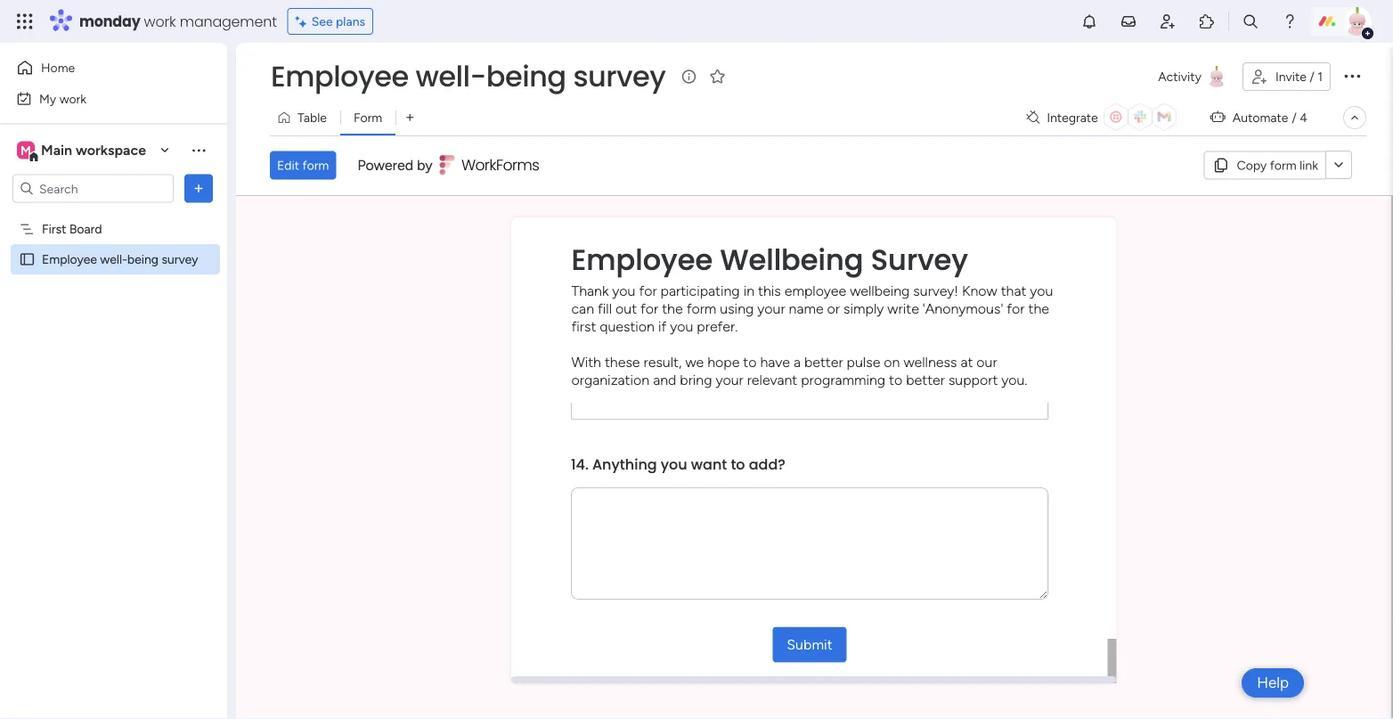 Task type: describe. For each thing, give the bounding box(es) containing it.
powered
[[358, 157, 414, 174]]

form button
[[340, 103, 396, 132]]

4
[[1300, 110, 1308, 125]]

prefer.
[[697, 317, 738, 334]]

employee inside form form
[[572, 240, 713, 280]]

form inside thank you for participating in this employee wellbeing survey! know that you can fill out for the form using your name or simply write 'anonymous' for the first question if you prefer.
[[687, 300, 717, 317]]

workspace selection element
[[17, 139, 149, 163]]

hope
[[708, 353, 740, 370]]

public board image
[[19, 251, 36, 268]]

'anonymous'
[[923, 300, 1004, 317]]

home button
[[11, 53, 192, 82]]

notifications image
[[1081, 12, 1099, 30]]

add to favorites image
[[709, 67, 727, 85]]

inbox image
[[1120, 12, 1138, 30]]

powered by
[[358, 157, 433, 174]]

you.
[[1002, 371, 1028, 388]]

edit form
[[277, 158, 329, 173]]

simply
[[844, 300, 884, 317]]

activity button
[[1152, 62, 1236, 91]]

these
[[605, 353, 640, 370]]

or
[[827, 300, 840, 317]]

using
[[720, 300, 754, 317]]

bring
[[680, 371, 712, 388]]

1 vertical spatial survey
[[162, 252, 198, 267]]

organization
[[572, 371, 650, 388]]

this
[[758, 282, 781, 299]]

your inside thank you for participating in this employee wellbeing survey! know that you can fill out for the form using your name or simply write 'anonymous' for the first question if you prefer.
[[758, 300, 786, 317]]

thank
[[572, 282, 609, 299]]

1 vertical spatial better
[[906, 371, 945, 388]]

0 vertical spatial better
[[805, 353, 843, 370]]

search everything image
[[1242, 12, 1260, 30]]

relevant
[[747, 371, 798, 388]]

work for my
[[59, 91, 87, 106]]

by
[[417, 157, 433, 174]]

ruby anderson image
[[1344, 7, 1372, 36]]

anything you want to add? element
[[571, 454, 785, 474]]

0 horizontal spatial employee
[[42, 252, 97, 267]]

support
[[949, 371, 998, 388]]

monday work management
[[79, 11, 277, 31]]

wellness
[[904, 353, 957, 370]]

thank you for participating in this employee wellbeing survey! know that you can fill out for the form using your name or simply write 'anonymous' for the first question if you prefer.
[[572, 282, 1054, 334]]

dapulse integrations image
[[1027, 111, 1040, 124]]

2 the from the left
[[1029, 300, 1050, 317]]

result,
[[644, 353, 682, 370]]

you right that
[[1030, 282, 1054, 299]]

14.
[[571, 454, 588, 474]]

first
[[42, 221, 66, 237]]

copy form link
[[1237, 158, 1319, 173]]

can
[[572, 300, 594, 317]]

submit
[[787, 636, 833, 653]]

plans
[[336, 14, 365, 29]]

submit button
[[772, 627, 847, 662]]

14. anything you want to add?
[[571, 454, 785, 474]]

form for copy
[[1270, 158, 1297, 173]]

you right if on the left of the page
[[670, 317, 694, 334]]

with
[[572, 353, 601, 370]]

add view image
[[406, 111, 414, 124]]

link
[[1300, 158, 1319, 173]]

0 vertical spatial to
[[743, 353, 757, 370]]

1 horizontal spatial survey
[[573, 57, 666, 96]]

m
[[21, 143, 31, 158]]

work for monday
[[144, 11, 176, 31]]

options image
[[190, 180, 208, 197]]

add?
[[749, 454, 785, 474]]

see plans button
[[288, 8, 373, 35]]

at
[[961, 353, 973, 370]]

/ for 1
[[1310, 69, 1315, 84]]

1 horizontal spatial employee well-being survey
[[271, 57, 666, 96]]

/ for 4
[[1292, 110, 1297, 125]]

help button
[[1242, 668, 1305, 698]]

see plans
[[312, 14, 365, 29]]

to inside 14. anything you want to add? group
[[731, 454, 745, 474]]

programming
[[801, 371, 886, 388]]

form form
[[236, 196, 1392, 719]]

management
[[180, 11, 277, 31]]

automate / 4
[[1233, 110, 1308, 125]]

write
[[888, 300, 919, 317]]

pulse
[[847, 353, 881, 370]]

1 vertical spatial well-
[[100, 252, 127, 267]]

invite / 1
[[1276, 69, 1323, 84]]

in
[[744, 282, 755, 299]]

for down that
[[1007, 300, 1025, 317]]



Task type: locate. For each thing, give the bounding box(es) containing it.
first board
[[42, 221, 102, 237]]

list box
[[0, 210, 227, 515]]

table button
[[270, 103, 340, 132]]

work inside my work button
[[59, 91, 87, 106]]

employee down the first board
[[42, 252, 97, 267]]

to down on
[[889, 371, 903, 388]]

wellbeing
[[720, 240, 864, 280]]

1 vertical spatial being
[[127, 252, 159, 267]]

show board description image
[[678, 68, 700, 86]]

form right edit
[[302, 158, 329, 173]]

apps image
[[1199, 12, 1216, 30]]

14. anything you want to add? group
[[571, 441, 1048, 627]]

survey left show board description image
[[573, 57, 666, 96]]

better
[[805, 353, 843, 370], [906, 371, 945, 388]]

employee well-being survey down board at the top left
[[42, 252, 198, 267]]

invite / 1 button
[[1243, 62, 1331, 91]]

0 horizontal spatial survey
[[162, 252, 198, 267]]

automate
[[1233, 110, 1289, 125]]

main workspace
[[41, 142, 146, 159]]

None field
[[571, 384, 1048, 419]]

select product image
[[16, 12, 34, 30]]

1 the from the left
[[662, 300, 683, 317]]

question
[[600, 317, 655, 334]]

we
[[686, 353, 704, 370]]

want
[[691, 454, 727, 474]]

table
[[298, 110, 327, 125]]

participating
[[661, 282, 740, 299]]

workspace image
[[17, 140, 35, 160]]

with these result, we hope to have a better pulse on wellness at our organization and bring your relevant programming to better support you.
[[572, 353, 1028, 388]]

first
[[572, 317, 596, 334]]

your inside with these result, we hope to have a better pulse on wellness at our organization and bring your relevant programming to better support you.
[[716, 371, 744, 388]]

list box containing first board
[[0, 210, 227, 515]]

option
[[0, 213, 227, 217]]

0 vertical spatial survey
[[573, 57, 666, 96]]

our
[[977, 353, 998, 370]]

0 horizontal spatial work
[[59, 91, 87, 106]]

1 vertical spatial /
[[1292, 110, 1297, 125]]

1 horizontal spatial the
[[1029, 300, 1050, 317]]

form
[[354, 110, 382, 125]]

1 horizontal spatial well-
[[416, 57, 486, 96]]

board
[[69, 221, 102, 237]]

main
[[41, 142, 72, 159]]

0 horizontal spatial /
[[1292, 110, 1297, 125]]

1 horizontal spatial your
[[758, 300, 786, 317]]

1 horizontal spatial being
[[486, 57, 566, 96]]

employee well-being survey
[[271, 57, 666, 96], [42, 252, 198, 267]]

to left have
[[743, 353, 757, 370]]

1 vertical spatial your
[[716, 371, 744, 388]]

form for edit
[[302, 158, 329, 173]]

0 horizontal spatial employee well-being survey
[[42, 252, 198, 267]]

Employee well-being survey field
[[266, 57, 670, 96]]

/ inside button
[[1310, 69, 1315, 84]]

0 vertical spatial well-
[[416, 57, 486, 96]]

work right monday
[[144, 11, 176, 31]]

your down hope at the right of page
[[716, 371, 744, 388]]

for
[[639, 282, 657, 299], [641, 300, 659, 317], [1007, 300, 1025, 317]]

for up if on the left of the page
[[641, 300, 659, 317]]

2 vertical spatial to
[[731, 454, 745, 474]]

your
[[758, 300, 786, 317], [716, 371, 744, 388]]

invite members image
[[1159, 12, 1177, 30]]

/
[[1310, 69, 1315, 84], [1292, 110, 1297, 125]]

on
[[884, 353, 900, 370]]

0 horizontal spatial your
[[716, 371, 744, 388]]

edit form button
[[270, 151, 336, 179]]

invite
[[1276, 69, 1307, 84]]

0 horizontal spatial being
[[127, 252, 159, 267]]

copy
[[1237, 158, 1267, 173]]

workspace options image
[[190, 141, 208, 159]]

0 vertical spatial your
[[758, 300, 786, 317]]

form down participating
[[687, 300, 717, 317]]

1 horizontal spatial work
[[144, 11, 176, 31]]

options image
[[1342, 65, 1363, 86]]

0 vertical spatial employee well-being survey
[[271, 57, 666, 96]]

you up out
[[612, 282, 636, 299]]

0 horizontal spatial well-
[[100, 252, 127, 267]]

collapse board header image
[[1348, 110, 1362, 125]]

0 horizontal spatial form
[[302, 158, 329, 173]]

my work
[[39, 91, 87, 106]]

1 horizontal spatial /
[[1310, 69, 1315, 84]]

/ left 4
[[1292, 110, 1297, 125]]

2 horizontal spatial form
[[1270, 158, 1297, 173]]

0 horizontal spatial better
[[805, 353, 843, 370]]

work
[[144, 11, 176, 31], [59, 91, 87, 106]]

you inside group
[[661, 454, 687, 474]]

wellbeing
[[850, 282, 910, 299]]

form left the link on the top right of page
[[1270, 158, 1297, 173]]

Search in workspace field
[[37, 178, 149, 199]]

integrate
[[1047, 110, 1099, 125]]

workforms logo image
[[440, 151, 541, 179]]

0 horizontal spatial the
[[662, 300, 683, 317]]

being
[[486, 57, 566, 96], [127, 252, 159, 267]]

the right ''anonymous''
[[1029, 300, 1050, 317]]

if
[[658, 317, 667, 334]]

2 horizontal spatial employee
[[572, 240, 713, 280]]

the up if on the left of the page
[[662, 300, 683, 317]]

my
[[39, 91, 56, 106]]

/ left 1
[[1310, 69, 1315, 84]]

employee wellbeing survey
[[572, 240, 969, 280]]

for up question
[[639, 282, 657, 299]]

employee well-being survey up add view image
[[271, 57, 666, 96]]

monday
[[79, 11, 140, 31]]

and
[[653, 371, 677, 388]]

workspace
[[76, 142, 146, 159]]

survey!
[[914, 282, 959, 299]]

to
[[743, 353, 757, 370], [889, 371, 903, 388], [731, 454, 745, 474]]

have
[[761, 353, 790, 370]]

1 vertical spatial employee well-being survey
[[42, 252, 198, 267]]

anything
[[592, 454, 657, 474]]

better up programming
[[805, 353, 843, 370]]

edit
[[277, 158, 299, 173]]

form
[[1270, 158, 1297, 173], [302, 158, 329, 173], [687, 300, 717, 317]]

see
[[312, 14, 333, 29]]

1 horizontal spatial employee
[[271, 57, 409, 96]]

fill
[[598, 300, 612, 317]]

help image
[[1281, 12, 1299, 30]]

know
[[962, 282, 998, 299]]

survey
[[573, 57, 666, 96], [162, 252, 198, 267]]

better down the wellness
[[906, 371, 945, 388]]

work right the 'my'
[[59, 91, 87, 106]]

your down this
[[758, 300, 786, 317]]

employee
[[785, 282, 847, 299]]

that
[[1001, 282, 1027, 299]]

1 horizontal spatial better
[[906, 371, 945, 388]]

0 vertical spatial work
[[144, 11, 176, 31]]

name
[[789, 300, 824, 317]]

14. Anything you want to add? text field
[[571, 487, 1048, 599]]

a
[[794, 353, 801, 370]]

0 vertical spatial being
[[486, 57, 566, 96]]

help
[[1257, 674, 1289, 692]]

you left want
[[661, 454, 687, 474]]

employee well-being survey inside list box
[[42, 252, 198, 267]]

activity
[[1159, 69, 1202, 84]]

1 vertical spatial work
[[59, 91, 87, 106]]

employee up table
[[271, 57, 409, 96]]

autopilot image
[[1211, 105, 1226, 128]]

you
[[612, 282, 636, 299], [1030, 282, 1054, 299], [670, 317, 694, 334], [661, 454, 687, 474]]

0 vertical spatial /
[[1310, 69, 1315, 84]]

1 vertical spatial to
[[889, 371, 903, 388]]

home
[[41, 60, 75, 75]]

none field inside form form
[[571, 384, 1048, 419]]

out
[[616, 300, 637, 317]]

to right want
[[731, 454, 745, 474]]

1 horizontal spatial form
[[687, 300, 717, 317]]

survey down options icon
[[162, 252, 198, 267]]

1
[[1318, 69, 1323, 84]]

my work button
[[11, 84, 192, 113]]

employee up out
[[572, 240, 713, 280]]

copy form link button
[[1204, 151, 1326, 179]]

survey
[[871, 240, 969, 280]]

employee
[[271, 57, 409, 96], [572, 240, 713, 280], [42, 252, 97, 267]]



Task type: vqa. For each thing, say whether or not it's contained in the screenshot.
ADD TO FAVORITES IMAGE
yes



